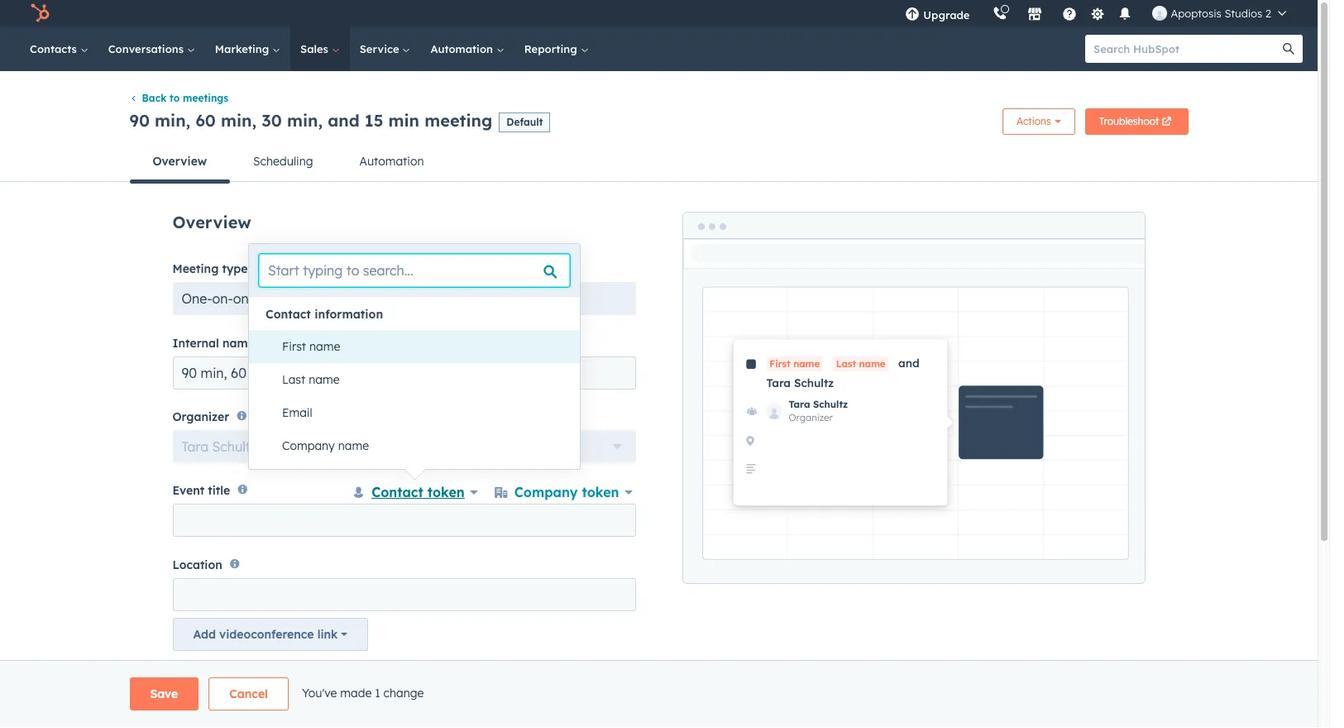 Task type: locate. For each thing, give the bounding box(es) containing it.
back
[[142, 92, 167, 105]]

0 horizontal spatial automation
[[360, 154, 424, 169]]

menu item
[[982, 0, 985, 26]]

calling icon button
[[987, 2, 1015, 24]]

2 min, from the left
[[221, 110, 257, 131]]

1 horizontal spatial company
[[515, 484, 578, 501]]

reschedule down 'add videoconference link' popup button
[[240, 670, 302, 685]]

name right the internal at top left
[[223, 336, 255, 351]]

and up the cancel
[[215, 670, 236, 685]]

upgrade
[[924, 8, 970, 22]]

0 vertical spatial automation
[[431, 42, 496, 55]]

contact inside field
[[266, 307, 311, 322]]

0 vertical spatial company
[[282, 439, 335, 454]]

name inside button
[[310, 339, 340, 354]]

and left 15 at the left of the page
[[328, 110, 360, 131]]

company
[[282, 439, 335, 454], [515, 484, 578, 501]]

1 vertical spatial company
[[515, 484, 578, 501]]

service
[[360, 42, 403, 55]]

cancel for cancel and reschedule
[[173, 670, 211, 685]]

last
[[282, 372, 306, 387]]

2 horizontal spatial min,
[[287, 110, 323, 131]]

company inside popup button
[[515, 484, 578, 501]]

30
[[262, 110, 282, 131]]

name inside button
[[309, 372, 340, 387]]

actions button
[[1003, 109, 1076, 135]]

company name
[[282, 439, 369, 454]]

1 vertical spatial reschedule
[[279, 693, 338, 708]]

0 horizontal spatial contact
[[266, 307, 311, 322]]

contact for contact token
[[372, 484, 424, 501]]

type
[[222, 262, 248, 277]]

marketplaces image
[[1028, 7, 1043, 22]]

None field
[[249, 244, 580, 463]]

default
[[507, 116, 543, 128]]

actions
[[1017, 115, 1052, 128]]

studios
[[1225, 7, 1263, 20]]

name down email button
[[338, 439, 369, 454]]

1 vertical spatial cancel
[[229, 687, 268, 702]]

2 vertical spatial and
[[255, 693, 276, 708]]

2 horizontal spatial and
[[328, 110, 360, 131]]

contact up first
[[266, 307, 311, 322]]

company inside "button"
[[282, 439, 335, 454]]

email
[[282, 406, 313, 420]]

0 horizontal spatial company
[[282, 439, 335, 454]]

name for company name
[[338, 439, 369, 454]]

overview inside button
[[153, 154, 207, 169]]

last name button
[[266, 363, 580, 396]]

description
[[435, 693, 496, 708]]

search button
[[1275, 35, 1304, 63]]

automation down min
[[360, 154, 424, 169]]

first name button
[[266, 330, 580, 363]]

the
[[381, 693, 399, 708]]

save button
[[130, 678, 199, 711]]

0 vertical spatial cancel
[[173, 670, 211, 685]]

troubleshoot link
[[1086, 109, 1189, 135]]

token
[[428, 484, 465, 501], [582, 484, 619, 501]]

link
[[318, 627, 338, 642]]

internal name
[[173, 336, 255, 351]]

token inside company token popup button
[[582, 484, 619, 501]]

1 token from the left
[[428, 484, 465, 501]]

reschedule left links
[[279, 693, 338, 708]]

0 vertical spatial contact
[[266, 307, 311, 322]]

1 horizontal spatial automation
[[431, 42, 496, 55]]

cancel
[[173, 670, 211, 685], [229, 687, 268, 702]]

contact down tara schultz (me) popup button
[[372, 484, 424, 501]]

0 horizontal spatial min,
[[155, 110, 191, 131]]

automation up meeting
[[431, 42, 496, 55]]

2 token from the left
[[582, 484, 619, 501]]

event title
[[173, 484, 230, 499]]

last name
[[282, 372, 340, 387]]

meetings
[[183, 92, 229, 105]]

apoptosis
[[1171, 7, 1222, 20]]

meeting type
[[173, 262, 248, 277]]

notifications image
[[1118, 7, 1133, 22]]

tara
[[182, 439, 209, 455]]

1 horizontal spatial contact
[[372, 484, 424, 501]]

tara schultz (me) button
[[173, 430, 636, 463]]

0 vertical spatial and
[[328, 110, 360, 131]]

meeting
[[425, 110, 493, 131]]

location
[[173, 558, 222, 572]]

(me)
[[260, 439, 289, 455]]

back to meetings
[[142, 92, 229, 105]]

1 horizontal spatial token
[[582, 484, 619, 501]]

Search HubSpot search field
[[1086, 35, 1289, 63]]

cancel down cancel and reschedule at left bottom
[[229, 687, 268, 702]]

1 vertical spatial overview
[[173, 212, 251, 233]]

name for internal name
[[223, 336, 255, 351]]

apoptosis studios 2
[[1171, 7, 1272, 20]]

include cancel and reschedule links in the event description
[[173, 693, 496, 708]]

automation
[[431, 42, 496, 55], [360, 154, 424, 169]]

0 horizontal spatial cancel
[[173, 670, 211, 685]]

1 vertical spatial and
[[215, 670, 236, 685]]

token inside contact token popup button
[[428, 484, 465, 501]]

name
[[223, 336, 255, 351], [310, 339, 340, 354], [309, 372, 340, 387], [338, 439, 369, 454]]

scheduling button
[[230, 142, 337, 182]]

location element
[[173, 578, 636, 651]]

first
[[282, 339, 306, 354]]

90
[[130, 110, 150, 131]]

to
[[170, 92, 180, 105]]

name inside "button"
[[338, 439, 369, 454]]

reschedule
[[240, 670, 302, 685], [279, 693, 338, 708]]

you've
[[302, 686, 337, 701]]

min,
[[155, 110, 191, 131], [221, 110, 257, 131], [287, 110, 323, 131]]

0 horizontal spatial token
[[428, 484, 465, 501]]

min, left 30
[[221, 110, 257, 131]]

cancel
[[217, 693, 252, 708]]

overview up meeting type
[[173, 212, 251, 233]]

0 vertical spatial reschedule
[[240, 670, 302, 685]]

None text field
[[182, 513, 627, 550], [173, 578, 636, 611], [182, 513, 627, 550], [173, 578, 636, 611]]

navigation
[[130, 142, 1189, 184]]

0 vertical spatial overview
[[153, 154, 207, 169]]

Meeting type text field
[[173, 283, 636, 316]]

name for last name
[[309, 372, 340, 387]]

contact for contact information
[[266, 307, 311, 322]]

min, right 30
[[287, 110, 323, 131]]

help button
[[1056, 0, 1085, 26]]

cancel inside button
[[229, 687, 268, 702]]

1 vertical spatial automation
[[360, 154, 424, 169]]

1 horizontal spatial cancel
[[229, 687, 268, 702]]

automation link
[[421, 26, 515, 71]]

tara schultz image
[[1153, 6, 1168, 21]]

name right first
[[310, 339, 340, 354]]

cancel up include
[[173, 670, 211, 685]]

1 horizontal spatial min,
[[221, 110, 257, 131]]

contacts
[[30, 42, 80, 55]]

contact inside popup button
[[372, 484, 424, 501]]

menu
[[894, 0, 1299, 26]]

contacts link
[[20, 26, 98, 71]]

name right last
[[309, 372, 340, 387]]

and right the cancel
[[255, 693, 276, 708]]

1 vertical spatial contact
[[372, 484, 424, 501]]

calling icon image
[[994, 7, 1008, 22]]

page section element
[[90, 678, 1229, 711]]

overview
[[153, 154, 207, 169], [173, 212, 251, 233]]

3 min, from the left
[[287, 110, 323, 131]]

overview down 60
[[153, 154, 207, 169]]

min, down "to"
[[155, 110, 191, 131]]

0 horizontal spatial and
[[215, 670, 236, 685]]



Task type: describe. For each thing, give the bounding box(es) containing it.
cancel for cancel
[[229, 687, 268, 702]]

reporting link
[[515, 26, 599, 71]]

contact information list box
[[249, 330, 580, 463]]

settings link
[[1088, 5, 1109, 22]]

links
[[341, 693, 365, 708]]

company name button
[[266, 430, 580, 463]]

contact token
[[372, 484, 465, 501]]

marketing link
[[205, 26, 291, 71]]

made
[[340, 686, 372, 701]]

1 min, from the left
[[155, 110, 191, 131]]

company for company name
[[282, 439, 335, 454]]

help image
[[1063, 7, 1078, 22]]

email button
[[266, 396, 580, 430]]

scheduling
[[253, 154, 313, 169]]

60
[[196, 110, 216, 131]]

hubspot image
[[30, 3, 50, 23]]

15
[[365, 110, 384, 131]]

marketing
[[215, 42, 272, 55]]

automation inside button
[[360, 154, 424, 169]]

tara schultz (me)
[[182, 439, 289, 455]]

hubspot link
[[20, 3, 62, 23]]

schultz
[[212, 439, 257, 455]]

token for company token
[[582, 484, 619, 501]]

1 horizontal spatial and
[[255, 693, 276, 708]]

in
[[368, 693, 378, 708]]

event
[[173, 484, 205, 499]]

1
[[375, 686, 380, 701]]

information
[[315, 307, 383, 322]]

token for contact token
[[428, 484, 465, 501]]

upgrade image
[[906, 7, 921, 22]]

reporting
[[525, 42, 581, 55]]

meeting
[[173, 262, 219, 277]]

organizer
[[173, 410, 229, 425]]

cancel button
[[209, 678, 289, 711]]

add
[[193, 627, 216, 642]]

conversations
[[108, 42, 187, 55]]

navigation containing overview
[[130, 142, 1189, 184]]

add videoconference link
[[193, 627, 338, 642]]

sales link
[[291, 26, 350, 71]]

90 min, 60 min, 30 min, and 15 min meeting banner
[[130, 104, 1189, 142]]

change
[[384, 686, 424, 701]]

event
[[402, 693, 432, 708]]

conversations link
[[98, 26, 205, 71]]

Internal name text field
[[173, 356, 636, 390]]

90 min, 60 min, 30 min, and 15 min meeting
[[130, 110, 493, 131]]

troubleshoot
[[1100, 115, 1160, 128]]

title
[[208, 484, 230, 499]]

save
[[150, 687, 178, 702]]

company token
[[515, 484, 619, 501]]

include
[[173, 693, 213, 708]]

back to meetings button
[[130, 92, 229, 105]]

min
[[389, 110, 420, 131]]

search image
[[1284, 43, 1295, 55]]

first name
[[282, 339, 340, 354]]

event title element
[[173, 480, 644, 557]]

settings image
[[1091, 7, 1106, 22]]

contact information
[[266, 307, 383, 322]]

notifications button
[[1112, 0, 1140, 26]]

cancel and reschedule
[[173, 670, 302, 685]]

apoptosis studios 2 button
[[1143, 0, 1297, 26]]

service link
[[350, 26, 421, 71]]

2
[[1266, 7, 1272, 20]]

videoconference
[[219, 627, 314, 642]]

menu containing apoptosis studios 2
[[894, 0, 1299, 26]]

contact token button
[[349, 480, 482, 505]]

name for first name
[[310, 339, 340, 354]]

Start typing to search... search field
[[259, 254, 570, 287]]

company token button
[[491, 480, 636, 505]]

none field containing contact information
[[249, 244, 580, 463]]

you've made 1 change
[[302, 686, 424, 701]]

marketplaces button
[[1018, 0, 1053, 26]]

automation button
[[337, 142, 447, 182]]

company for company token
[[515, 484, 578, 501]]

add videoconference link button
[[173, 618, 369, 651]]

overview button
[[130, 142, 230, 184]]

internal
[[173, 336, 219, 351]]

sales
[[300, 42, 332, 55]]

and inside 90 min, 60 min, 30 min, and 15 min meeting banner
[[328, 110, 360, 131]]



Task type: vqa. For each thing, say whether or not it's contained in the screenshot.
second 5 from the right
no



